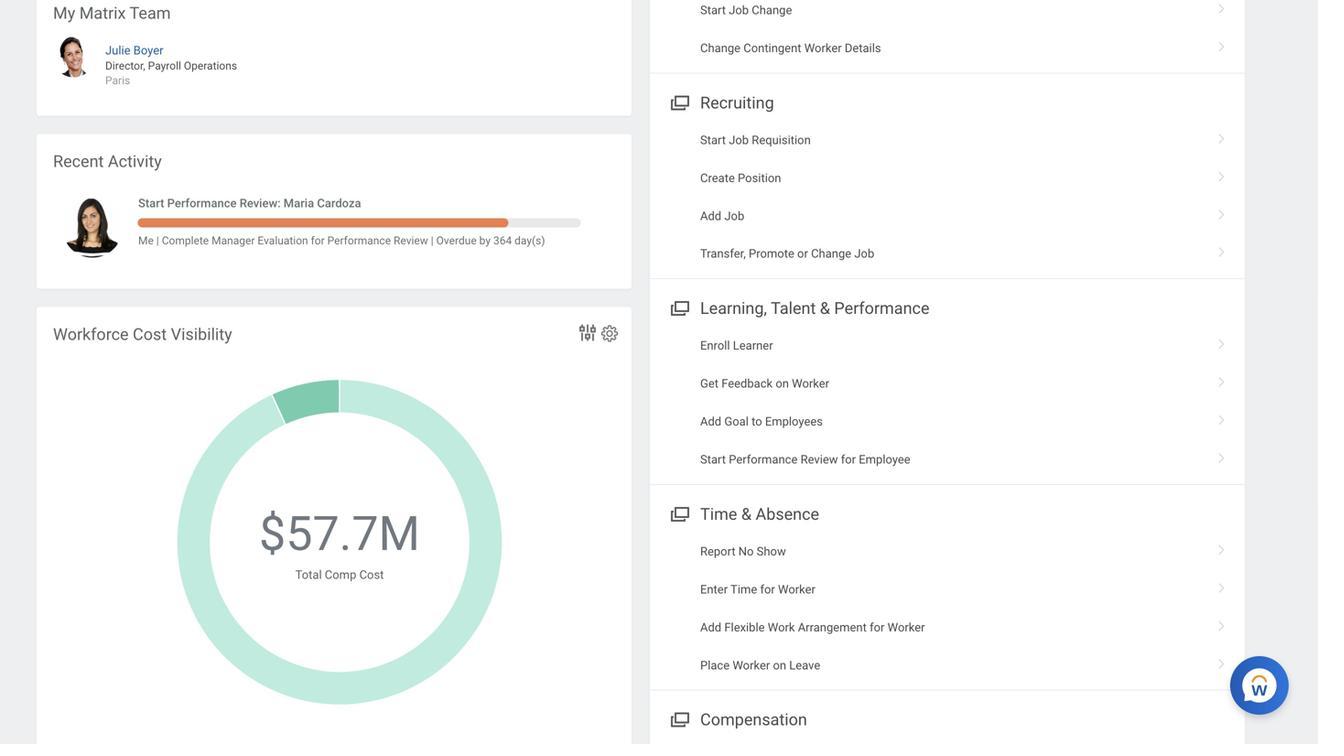Task type: vqa. For each thing, say whether or not it's contained in the screenshot.
topmost Change
yes



Task type: describe. For each thing, give the bounding box(es) containing it.
review inside recent activity element
[[394, 234, 428, 247]]

for down "show"
[[761, 583, 776, 597]]

chevron right image for place worker on leave
[[1211, 652, 1235, 671]]

$57.7m total comp cost
[[259, 507, 420, 582]]

report
[[701, 545, 736, 559]]

time & absence
[[701, 505, 820, 524]]

performance down cardoza
[[328, 234, 391, 247]]

get feedback on worker
[[701, 377, 830, 391]]

no
[[739, 545, 754, 559]]

create
[[701, 171, 735, 185]]

work
[[768, 621, 795, 635]]

chevron right image for report no show
[[1211, 539, 1235, 557]]

by
[[480, 234, 491, 247]]

chevron right image for get feedback on worker
[[1211, 371, 1235, 389]]

list for time & absence
[[650, 533, 1246, 685]]

complete
[[162, 234, 209, 247]]

add flexible work arrangement for worker
[[701, 621, 926, 635]]

0 horizontal spatial &
[[742, 505, 752, 524]]

place
[[701, 659, 730, 672]]

enroll
[[701, 339, 730, 353]]

julie
[[105, 44, 131, 57]]

workforce
[[53, 325, 129, 344]]

recruiting
[[701, 93, 775, 113]]

learning,
[[701, 299, 767, 318]]

requisition
[[752, 133, 811, 147]]

add for time
[[701, 621, 722, 635]]

julie boyer
[[105, 44, 164, 57]]

0 horizontal spatial cost
[[133, 325, 167, 344]]

recent activity element
[[37, 134, 632, 289]]

my matrix team element
[[37, 0, 632, 116]]

enroll learner link
[[650, 327, 1246, 365]]

position
[[738, 171, 782, 185]]

cardoza
[[317, 197, 361, 210]]

worker left details at the right of page
[[805, 41, 842, 55]]

on for worker
[[773, 659, 787, 672]]

operations
[[184, 60, 237, 72]]

details
[[845, 41, 882, 55]]

matrix
[[79, 4, 126, 23]]

list containing start job change
[[650, 0, 1246, 67]]

start for start performance review for employee
[[701, 453, 726, 467]]

enter
[[701, 583, 728, 597]]

talent
[[771, 299, 816, 318]]

learning, talent & performance
[[701, 299, 930, 318]]

review inside start performance review for employee link
[[801, 453, 838, 467]]

chevron right image for add flexible work arrangement for worker
[[1211, 614, 1235, 633]]

list for recruiting
[[650, 121, 1246, 273]]

flexible
[[725, 621, 765, 635]]

or
[[798, 247, 809, 261]]

maria
[[284, 197, 314, 210]]

add job
[[701, 209, 745, 223]]

comp
[[325, 568, 357, 582]]

add goal to employees
[[701, 415, 823, 429]]

performance up complete
[[167, 197, 237, 210]]

place worker on leave link
[[650, 647, 1246, 685]]

manager
[[212, 234, 255, 247]]

review:
[[240, 197, 281, 210]]

absence
[[756, 505, 820, 524]]

job for add job
[[725, 209, 745, 223]]

1 add from the top
[[701, 209, 722, 223]]

create position link
[[650, 159, 1246, 197]]

cost inside $57.7m total comp cost
[[360, 568, 384, 582]]

director,
[[105, 60, 145, 72]]

place worker on leave
[[701, 659, 821, 672]]

change inside "link"
[[812, 247, 852, 261]]

report no show link
[[650, 533, 1246, 571]]

start for start job requisition
[[701, 133, 726, 147]]

configure workforce cost visibility image
[[600, 324, 620, 344]]

activity
[[108, 152, 162, 171]]

chevron right image for add goal to employees
[[1211, 409, 1235, 427]]

transfer, promote or change job
[[701, 247, 875, 261]]

add job link
[[650, 197, 1246, 235]]

recent activity
[[53, 152, 162, 171]]

leave
[[790, 659, 821, 672]]

show
[[757, 545, 787, 559]]

start performance review for employee link
[[650, 441, 1246, 479]]



Task type: locate. For each thing, give the bounding box(es) containing it.
3 add from the top
[[701, 621, 722, 635]]

create position
[[701, 171, 782, 185]]

$57.7m button
[[259, 502, 423, 566]]

add
[[701, 209, 722, 223], [701, 415, 722, 429], [701, 621, 722, 635]]

menu group image
[[667, 295, 691, 320], [667, 707, 691, 731]]

chevron right image inside get feedback on worker link
[[1211, 371, 1235, 389]]

start inside start job change link
[[701, 3, 726, 17]]

on right feedback
[[776, 377, 789, 391]]

0 vertical spatial change
[[752, 3, 793, 17]]

review down employees
[[801, 453, 838, 467]]

worker up work
[[779, 583, 816, 597]]

8 chevron right image from the top
[[1211, 652, 1235, 671]]

chevron right image for create position
[[1211, 165, 1235, 183]]

0 vertical spatial cost
[[133, 325, 167, 344]]

start up create
[[701, 133, 726, 147]]

cost
[[133, 325, 167, 344], [360, 568, 384, 582]]

2 vertical spatial add
[[701, 621, 722, 635]]

chevron right image inside the "create position" link
[[1211, 165, 1235, 183]]

1 vertical spatial review
[[801, 453, 838, 467]]

employee
[[859, 453, 911, 467]]

1 list from the top
[[650, 0, 1246, 67]]

5 chevron right image from the top
[[1211, 371, 1235, 389]]

0 vertical spatial review
[[394, 234, 428, 247]]

goal
[[725, 415, 749, 429]]

chevron right image inside add flexible work arrangement for worker link
[[1211, 614, 1235, 633]]

report no show
[[701, 545, 787, 559]]

chevron right image for enter time for worker
[[1211, 576, 1235, 595]]

$57.7m
[[259, 507, 420, 562]]

start down goal
[[701, 453, 726, 467]]

list containing start job requisition
[[650, 121, 1246, 273]]

1 chevron right image from the top
[[1211, 127, 1235, 145]]

list for learning, talent & performance
[[650, 327, 1246, 479]]

on
[[776, 377, 789, 391], [773, 659, 787, 672]]

compensation
[[701, 711, 808, 730]]

to
[[752, 415, 763, 429]]

job for start job change
[[729, 3, 749, 17]]

chevron right image inside enter time for worker link
[[1211, 576, 1235, 595]]

cost left the visibility
[[133, 325, 167, 344]]

visibility
[[171, 325, 232, 344]]

workforce cost visibility
[[53, 325, 232, 344]]

time up report
[[701, 505, 738, 524]]

1 vertical spatial &
[[742, 505, 752, 524]]

review
[[394, 234, 428, 247], [801, 453, 838, 467]]

change
[[752, 3, 793, 17], [701, 41, 741, 55], [812, 247, 852, 261]]

chevron right image for enroll learner
[[1211, 333, 1235, 351]]

chevron right image inside place worker on leave link
[[1211, 652, 1235, 671]]

start for start performance review:  maria cardoza
[[138, 197, 164, 210]]

job right or at right
[[855, 247, 875, 261]]

time
[[701, 505, 738, 524], [731, 583, 758, 597]]

chevron right image inside add job link
[[1211, 203, 1235, 221]]

total
[[295, 568, 322, 582]]

start inside the start job requisition link
[[701, 133, 726, 147]]

4 chevron right image from the top
[[1211, 446, 1235, 465]]

6 chevron right image from the top
[[1211, 614, 1235, 633]]

julie boyer link
[[105, 40, 164, 57]]

promote
[[749, 247, 795, 261]]

& up no
[[742, 505, 752, 524]]

worker down enter time for worker link on the bottom of page
[[888, 621, 926, 635]]

menu group image left time & absence
[[667, 501, 691, 526]]

menu group image for time & absence
[[667, 501, 691, 526]]

| right the me
[[156, 234, 159, 247]]

start up change contingent worker details
[[701, 3, 726, 17]]

overdue
[[437, 234, 477, 247]]

paris
[[105, 74, 130, 87]]

menu group image for learning, talent & performance
[[667, 295, 691, 320]]

add goal to employees link
[[650, 403, 1246, 441]]

0 vertical spatial &
[[820, 299, 831, 318]]

1 menu group image from the top
[[667, 89, 691, 114]]

chevron right image for transfer, promote or change job
[[1211, 241, 1235, 259]]

| left overdue
[[431, 234, 434, 247]]

worker up employees
[[792, 377, 830, 391]]

payroll
[[148, 60, 181, 72]]

add for learning,
[[701, 415, 722, 429]]

3 chevron right image from the top
[[1211, 203, 1235, 221]]

recent
[[53, 152, 104, 171]]

menu group image for recruiting
[[667, 89, 691, 114]]

chevron right image for start job change
[[1211, 0, 1235, 15]]

review left overdue
[[394, 234, 428, 247]]

performance up enroll learner 'link'
[[835, 299, 930, 318]]

for left employee
[[841, 453, 856, 467]]

1 vertical spatial menu group image
[[667, 501, 691, 526]]

my
[[53, 4, 75, 23]]

0 horizontal spatial review
[[394, 234, 428, 247]]

learner
[[733, 339, 774, 353]]

chevron right image for start performance review for employee
[[1211, 446, 1235, 465]]

job inside "link"
[[855, 247, 875, 261]]

get
[[701, 377, 719, 391]]

2 chevron right image from the top
[[1211, 165, 1235, 183]]

364
[[494, 234, 512, 247]]

chevron right image for add job
[[1211, 203, 1235, 221]]

|
[[156, 234, 159, 247], [431, 234, 434, 247]]

1 horizontal spatial &
[[820, 299, 831, 318]]

for right evaluation
[[311, 234, 325, 247]]

enter time for worker link
[[650, 571, 1246, 609]]

chevron right image inside the start job requisition link
[[1211, 127, 1235, 145]]

worker right the place
[[733, 659, 770, 672]]

change up contingent
[[752, 3, 793, 17]]

demo_f070.png image
[[62, 197, 123, 258]]

2 chevron right image from the top
[[1211, 35, 1235, 53]]

start job change
[[701, 3, 793, 17]]

0 vertical spatial time
[[701, 505, 738, 524]]

start job requisition link
[[650, 121, 1246, 159]]

transfer, promote or change job link
[[650, 235, 1246, 273]]

7 chevron right image from the top
[[1211, 576, 1235, 595]]

for
[[311, 234, 325, 247], [841, 453, 856, 467], [761, 583, 776, 597], [870, 621, 885, 635]]

menu group image for compensation
[[667, 707, 691, 731]]

start
[[701, 3, 726, 17], [701, 133, 726, 147], [138, 197, 164, 210], [701, 453, 726, 467]]

me  |  complete manager evaluation for performance review  |  overdue by 364 day(s)
[[138, 234, 545, 247]]

add flexible work arrangement for worker link
[[650, 609, 1246, 647]]

1 vertical spatial time
[[731, 583, 758, 597]]

1 horizontal spatial |
[[431, 234, 434, 247]]

add left the flexible
[[701, 621, 722, 635]]

1 horizontal spatial change
[[752, 3, 793, 17]]

0 vertical spatial add
[[701, 209, 722, 223]]

& right talent
[[820, 299, 831, 318]]

2 menu group image from the top
[[667, 707, 691, 731]]

start up the me
[[138, 197, 164, 210]]

evaluation
[[258, 234, 308, 247]]

start job requisition
[[701, 133, 811, 147]]

configure and view chart data image
[[577, 322, 599, 344]]

time right enter
[[731, 583, 758, 597]]

add down create
[[701, 209, 722, 223]]

3 list from the top
[[650, 327, 1246, 479]]

arrangement
[[798, 621, 867, 635]]

2 list from the top
[[650, 121, 1246, 273]]

1 vertical spatial on
[[773, 659, 787, 672]]

menu group image
[[667, 89, 691, 114], [667, 501, 691, 526]]

2 vertical spatial change
[[812, 247, 852, 261]]

4 chevron right image from the top
[[1211, 333, 1235, 351]]

0 vertical spatial menu group image
[[667, 295, 691, 320]]

start inside start performance review for employee link
[[701, 453, 726, 467]]

enter time for worker
[[701, 583, 816, 597]]

enroll learner
[[701, 339, 774, 353]]

my matrix team
[[53, 4, 171, 23]]

1 vertical spatial cost
[[360, 568, 384, 582]]

on left leave
[[773, 659, 787, 672]]

0 vertical spatial menu group image
[[667, 89, 691, 114]]

5 chevron right image from the top
[[1211, 539, 1235, 557]]

2 add from the top
[[701, 415, 722, 429]]

2 menu group image from the top
[[667, 501, 691, 526]]

me
[[138, 234, 154, 247]]

employees
[[766, 415, 823, 429]]

0 vertical spatial on
[[776, 377, 789, 391]]

list
[[650, 0, 1246, 67], [650, 121, 1246, 273], [650, 327, 1246, 479], [650, 533, 1246, 685]]

1 horizontal spatial cost
[[360, 568, 384, 582]]

change down start job change
[[701, 41, 741, 55]]

chevron right image for start job requisition
[[1211, 127, 1235, 145]]

2 horizontal spatial change
[[812, 247, 852, 261]]

for inside recent activity element
[[311, 234, 325, 247]]

start performance review:  maria cardoza
[[138, 197, 361, 210]]

for right arrangement on the right bottom
[[870, 621, 885, 635]]

on for feedback
[[776, 377, 789, 391]]

team
[[130, 4, 171, 23]]

chevron right image inside start performance review for employee link
[[1211, 446, 1235, 465]]

chevron right image inside start job change link
[[1211, 0, 1235, 15]]

workforce cost visibility element
[[37, 307, 632, 745]]

transfer,
[[701, 247, 746, 261]]

1 vertical spatial change
[[701, 41, 741, 55]]

change contingent worker details
[[701, 41, 882, 55]]

&
[[820, 299, 831, 318], [742, 505, 752, 524]]

performance down add goal to employees
[[729, 453, 798, 467]]

1 vertical spatial menu group image
[[667, 707, 691, 731]]

feedback
[[722, 377, 773, 391]]

change right or at right
[[812, 247, 852, 261]]

1 chevron right image from the top
[[1211, 0, 1235, 15]]

chevron right image
[[1211, 127, 1235, 145], [1211, 165, 1235, 183], [1211, 241, 1235, 259], [1211, 446, 1235, 465], [1211, 539, 1235, 557], [1211, 614, 1235, 633]]

boyer
[[133, 44, 164, 57]]

menu group image left learning,
[[667, 295, 691, 320]]

job down recruiting
[[729, 133, 749, 147]]

1 vertical spatial add
[[701, 415, 722, 429]]

menu group image left the 'compensation'
[[667, 707, 691, 731]]

julie boyer list item
[[53, 36, 334, 88]]

job up contingent
[[729, 3, 749, 17]]

start inside recent activity element
[[138, 197, 164, 210]]

performance
[[167, 197, 237, 210], [328, 234, 391, 247], [835, 299, 930, 318], [729, 453, 798, 467]]

6 chevron right image from the top
[[1211, 409, 1235, 427]]

4 list from the top
[[650, 533, 1246, 685]]

contingent
[[744, 41, 802, 55]]

list containing report no show
[[650, 533, 1246, 685]]

2 | from the left
[[431, 234, 434, 247]]

job down the create position
[[725, 209, 745, 223]]

1 menu group image from the top
[[667, 295, 691, 320]]

chevron right image inside the add goal to employees link
[[1211, 409, 1235, 427]]

1 | from the left
[[156, 234, 159, 247]]

director, payroll operations paris
[[105, 60, 237, 87]]

menu group image left recruiting
[[667, 89, 691, 114]]

chevron right image
[[1211, 0, 1235, 15], [1211, 35, 1235, 53], [1211, 203, 1235, 221], [1211, 333, 1235, 351], [1211, 371, 1235, 389], [1211, 409, 1235, 427], [1211, 576, 1235, 595], [1211, 652, 1235, 671]]

chevron right image inside transfer, promote or change job "link"
[[1211, 241, 1235, 259]]

chevron right image for change contingent worker details
[[1211, 35, 1235, 53]]

job
[[729, 3, 749, 17], [729, 133, 749, 147], [725, 209, 745, 223], [855, 247, 875, 261]]

job for start job requisition
[[729, 133, 749, 147]]

start job change link
[[650, 0, 1246, 29]]

chevron right image inside enroll learner 'link'
[[1211, 333, 1235, 351]]

1 horizontal spatial review
[[801, 453, 838, 467]]

change contingent worker details link
[[650, 29, 1246, 67]]

start performance review for employee
[[701, 453, 911, 467]]

worker
[[805, 41, 842, 55], [792, 377, 830, 391], [779, 583, 816, 597], [888, 621, 926, 635], [733, 659, 770, 672]]

3 chevron right image from the top
[[1211, 241, 1235, 259]]

cost right comp
[[360, 568, 384, 582]]

0 horizontal spatial |
[[156, 234, 159, 247]]

day(s)
[[515, 234, 545, 247]]

list containing enroll learner
[[650, 327, 1246, 479]]

chevron right image inside report no show link
[[1211, 539, 1235, 557]]

0 horizontal spatial change
[[701, 41, 741, 55]]

add left goal
[[701, 415, 722, 429]]

get feedback on worker link
[[650, 365, 1246, 403]]

chevron right image inside change contingent worker details link
[[1211, 35, 1235, 53]]

start for start job change
[[701, 3, 726, 17]]



